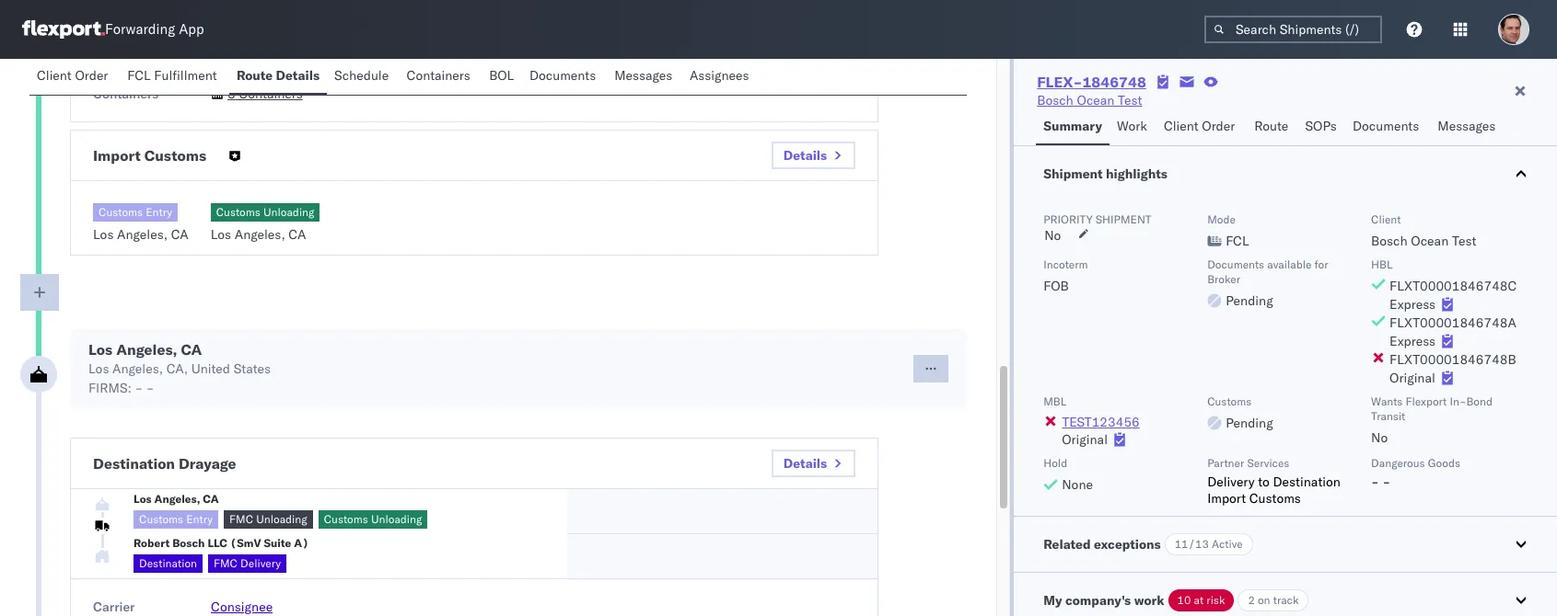 Task type: describe. For each thing, give the bounding box(es) containing it.
route details
[[237, 67, 320, 84]]

11/13 active
[[1175, 538, 1243, 552]]

flxt00001846748c
[[1390, 278, 1517, 295]]

flex-1846748 link
[[1037, 73, 1146, 91]]

client inside client bosch ocean test incoterm fob
[[1371, 213, 1401, 227]]

robert
[[134, 537, 170, 551]]

los angeles, ca
[[134, 492, 219, 506]]

available
[[1267, 258, 1312, 272]]

no inside wants flexport in-bond transit no
[[1371, 430, 1388, 447]]

customs unloading
[[324, 512, 422, 526]]

order for the bottommost client order button
[[1202, 118, 1235, 134]]

unloading for customs unloading
[[371, 512, 422, 526]]

documents available for broker
[[1207, 258, 1328, 286]]

2 on track
[[1248, 594, 1299, 608]]

angeles, inside 'customs entry los angeles, ca'
[[117, 227, 168, 243]]

test123456 button
[[1062, 414, 1140, 431]]

flexport
[[1406, 395, 1447, 409]]

to
[[1258, 474, 1270, 491]]

client for the bottommost client order button
[[1164, 118, 1199, 134]]

wants flexport in-bond transit no
[[1371, 395, 1493, 447]]

priority shipment
[[1043, 213, 1152, 227]]

ca inside 'customs unloading los angeles, ca'
[[289, 227, 306, 243]]

containers inside button
[[407, 67, 470, 84]]

united
[[191, 361, 230, 378]]

app
[[179, 21, 204, 38]]

mode
[[1207, 213, 1236, 227]]

company's
[[1065, 593, 1131, 610]]

Search Shipments (/) text field
[[1204, 16, 1382, 43]]

flxt tpeb commercial line
[[211, 60, 378, 76]]

import inside partner services delivery to destination import customs
[[1207, 491, 1246, 507]]

0 horizontal spatial delivery
[[240, 557, 281, 571]]

dangerous goods - -
[[1371, 457, 1460, 491]]

none
[[1062, 477, 1093, 494]]

bosch ocean test
[[1037, 92, 1142, 109]]

customs for customs entry los angeles, ca
[[99, 205, 143, 219]]

customs entry
[[139, 512, 213, 526]]

pending for documents available for broker
[[1226, 293, 1273, 309]]

track
[[1273, 594, 1299, 608]]

customs entry los angeles, ca
[[93, 205, 188, 243]]

route for route
[[1254, 118, 1289, 134]]

my company's work
[[1043, 593, 1164, 610]]

fmc unloading
[[229, 512, 307, 526]]

dangerous
[[1371, 457, 1425, 471]]

test123456
[[1062, 414, 1140, 431]]

line
[[353, 60, 378, 76]]

1 vertical spatial messages button
[[1430, 110, 1505, 145]]

order for the topmost client order button
[[75, 67, 108, 84]]

0 vertical spatial original
[[1390, 370, 1435, 387]]

customs for customs
[[1207, 395, 1252, 409]]

wants
[[1371, 395, 1403, 409]]

related exceptions
[[1043, 537, 1161, 553]]

0 vertical spatial test
[[1118, 92, 1142, 109]]

bond
[[1466, 395, 1493, 409]]

destination for destination drayage
[[93, 455, 175, 473]]

fcl for fcl
[[1226, 233, 1249, 250]]

sops button
[[1298, 110, 1345, 145]]

0 vertical spatial client order button
[[29, 59, 120, 95]]

0 vertical spatial documents
[[529, 67, 596, 84]]

shipment highlights
[[1043, 166, 1168, 182]]

states
[[234, 361, 271, 378]]

tpeb
[[245, 60, 276, 76]]

unloading for fmc unloading
[[256, 512, 307, 526]]

express for flxt00001846748a
[[1390, 333, 1436, 350]]

in-
[[1450, 395, 1466, 409]]

customs for customs unloading los angeles, ca
[[216, 205, 260, 219]]

0 horizontal spatial no
[[1044, 227, 1061, 244]]

route details button
[[229, 59, 327, 95]]

test inside client bosch ocean test incoterm fob
[[1452, 233, 1476, 250]]

fcl for fcl fulfillment
[[127, 67, 151, 84]]

1 vertical spatial details
[[783, 147, 827, 164]]

commercial
[[279, 60, 349, 76]]

3
[[227, 86, 235, 102]]

los inside 'customs unloading los angeles, ca'
[[211, 227, 231, 243]]

destination drayage
[[93, 455, 236, 473]]

los angeles, ca los angeles, ca, united states firms: - -
[[88, 341, 271, 397]]

assignees
[[690, 67, 749, 84]]

schedule
[[334, 67, 389, 84]]

0 horizontal spatial containers
[[93, 86, 159, 102]]

fmc for fmc unloading
[[229, 512, 253, 526]]

services
[[1247, 457, 1290, 471]]

assignees button
[[682, 59, 760, 95]]

fob
[[1043, 278, 1069, 295]]

related
[[1043, 537, 1091, 553]]

2
[[1248, 594, 1255, 608]]

fmc for fmc delivery
[[214, 557, 238, 571]]

0 vertical spatial import
[[93, 146, 141, 165]]

sops
[[1305, 118, 1337, 134]]

hbl
[[1371, 258, 1393, 272]]

0 vertical spatial ocean
[[1077, 92, 1115, 109]]

partner
[[1207, 457, 1244, 471]]

exceptions
[[1094, 537, 1161, 553]]

flxt00001846748a
[[1390, 315, 1517, 332]]

robert bosch llc (smv suite a)
[[134, 537, 309, 551]]

work
[[1134, 593, 1164, 610]]

firms:
[[88, 380, 132, 397]]

10
[[1177, 594, 1191, 608]]

client order for the bottommost client order button
[[1164, 118, 1235, 134]]

llc
[[208, 537, 227, 551]]

bol
[[489, 67, 514, 84]]

los inside 'customs entry los angeles, ca'
[[93, 227, 114, 243]]

on
[[1258, 594, 1270, 608]]

work
[[1117, 118, 1147, 134]]

1 vertical spatial messages
[[1438, 118, 1496, 134]]

client order for the topmost client order button
[[37, 67, 108, 84]]

summary
[[1043, 118, 1102, 134]]



Task type: vqa. For each thing, say whether or not it's contained in the screenshot.
bottom the shipment
no



Task type: locate. For each thing, give the bounding box(es) containing it.
1 horizontal spatial order
[[1202, 118, 1235, 134]]

containers down route details
[[239, 86, 303, 102]]

customs for customs entry
[[139, 512, 183, 526]]

1 vertical spatial delivery
[[240, 557, 281, 571]]

0 horizontal spatial fcl
[[127, 67, 151, 84]]

0 vertical spatial order
[[75, 67, 108, 84]]

carrier for flxt tpeb commercial line
[[93, 60, 135, 76]]

bosch
[[1037, 92, 1073, 109], [1371, 233, 1408, 250], [172, 537, 205, 551]]

client order button right work
[[1156, 110, 1247, 145]]

1 carrier from the top
[[93, 60, 135, 76]]

1 horizontal spatial delivery
[[1207, 474, 1255, 491]]

order
[[75, 67, 108, 84], [1202, 118, 1235, 134]]

import down partner
[[1207, 491, 1246, 507]]

fmc delivery
[[214, 557, 281, 571]]

1 horizontal spatial containers
[[239, 86, 303, 102]]

shipment
[[1043, 166, 1103, 182]]

test
[[1118, 92, 1142, 109], [1452, 233, 1476, 250]]

flxt00001846748b
[[1390, 352, 1516, 368]]

documents right sops button
[[1353, 118, 1419, 134]]

documents button right sops
[[1345, 110, 1430, 145]]

0 horizontal spatial messages
[[614, 67, 672, 84]]

goods
[[1428, 457, 1460, 471]]

1 horizontal spatial original
[[1390, 370, 1435, 387]]

delivery down (smv
[[240, 557, 281, 571]]

1 horizontal spatial documents
[[1207, 258, 1264, 272]]

fcl fulfillment button
[[120, 59, 229, 95]]

1 vertical spatial fmc
[[214, 557, 238, 571]]

1 horizontal spatial import
[[1207, 491, 1246, 507]]

1 vertical spatial bosch
[[1371, 233, 1408, 250]]

risk
[[1207, 594, 1225, 608]]

1 vertical spatial client order
[[1164, 118, 1235, 134]]

2 vertical spatial destination
[[139, 557, 197, 571]]

client
[[37, 67, 72, 84], [1164, 118, 1199, 134], [1371, 213, 1401, 227]]

details inside button
[[276, 67, 320, 84]]

entry inside 'customs entry los angeles, ca'
[[146, 205, 172, 219]]

1 vertical spatial documents
[[1353, 118, 1419, 134]]

0 vertical spatial delivery
[[1207, 474, 1255, 491]]

2 horizontal spatial containers
[[407, 67, 470, 84]]

priority
[[1043, 213, 1093, 227]]

0 vertical spatial bosch
[[1037, 92, 1073, 109]]

1 vertical spatial test
[[1452, 233, 1476, 250]]

fmc
[[229, 512, 253, 526], [214, 557, 238, 571]]

0 vertical spatial destination
[[93, 455, 175, 473]]

1 vertical spatial carrier
[[93, 599, 135, 616]]

fcl fulfillment
[[127, 67, 217, 84]]

original down "test123456" button
[[1062, 432, 1108, 448]]

1 vertical spatial express
[[1390, 333, 1436, 350]]

ocean up "flxt00001846748c" at the right of the page
[[1411, 233, 1449, 250]]

client down the flexport. image
[[37, 67, 72, 84]]

ocean down flex-1846748 link
[[1077, 92, 1115, 109]]

ca inside 'los angeles, ca los angeles, ca, united states firms: - -'
[[181, 341, 202, 359]]

bosch inside client bosch ocean test incoterm fob
[[1371, 233, 1408, 250]]

bosch ocean test link
[[1037, 91, 1142, 110]]

fcl inside button
[[127, 67, 151, 84]]

1 horizontal spatial entry
[[186, 512, 213, 526]]

ca inside 'customs entry los angeles, ca'
[[171, 227, 188, 243]]

2 horizontal spatial client
[[1371, 213, 1401, 227]]

carrier down robert
[[93, 599, 135, 616]]

order down forwarding app link
[[75, 67, 108, 84]]

0 horizontal spatial documents
[[529, 67, 596, 84]]

test up "flxt00001846748c" at the right of the page
[[1452, 233, 1476, 250]]

2 horizontal spatial documents
[[1353, 118, 1419, 134]]

2 details button from the top
[[771, 450, 856, 478]]

consignee
[[211, 599, 273, 616]]

1 vertical spatial entry
[[186, 512, 213, 526]]

1 vertical spatial documents button
[[1345, 110, 1430, 145]]

flex-
[[1037, 73, 1082, 91]]

2 vertical spatial documents
[[1207, 258, 1264, 272]]

0 horizontal spatial client order button
[[29, 59, 120, 95]]

1 vertical spatial import
[[1207, 491, 1246, 507]]

0 vertical spatial route
[[237, 67, 273, 84]]

flex-1846748
[[1037, 73, 1146, 91]]

for
[[1315, 258, 1328, 272]]

pending up services
[[1226, 415, 1273, 432]]

1 horizontal spatial route
[[1254, 118, 1289, 134]]

details button
[[771, 142, 856, 169], [771, 450, 856, 478]]

import up 'customs entry los angeles, ca'
[[93, 146, 141, 165]]

0 horizontal spatial original
[[1062, 432, 1108, 448]]

drayage
[[179, 455, 236, 473]]

containers button
[[399, 59, 482, 95]]

entry for customs entry los angeles, ca
[[146, 205, 172, 219]]

forwarding
[[105, 21, 175, 38]]

1 vertical spatial pending
[[1226, 415, 1273, 432]]

bosch for a)
[[172, 537, 205, 551]]

documents button right the bol
[[522, 59, 607, 95]]

0 horizontal spatial ocean
[[1077, 92, 1115, 109]]

documents up broker
[[1207, 258, 1264, 272]]

0 vertical spatial express
[[1390, 297, 1436, 313]]

client order right work button
[[1164, 118, 1235, 134]]

1 vertical spatial original
[[1062, 432, 1108, 448]]

ca
[[171, 227, 188, 243], [289, 227, 306, 243], [181, 341, 202, 359], [203, 492, 219, 506]]

ca,
[[166, 361, 188, 378]]

client bosch ocean test incoterm fob
[[1043, 213, 1476, 295]]

fmc down robert bosch llc (smv suite a) on the bottom left of page
[[214, 557, 238, 571]]

0 horizontal spatial order
[[75, 67, 108, 84]]

0 vertical spatial messages button
[[607, 59, 682, 95]]

mbl
[[1043, 395, 1067, 409]]

0 vertical spatial details
[[276, 67, 320, 84]]

broker
[[1207, 273, 1240, 286]]

customs inside 'customs entry los angeles, ca'
[[99, 205, 143, 219]]

no
[[1044, 227, 1061, 244], [1371, 430, 1388, 447]]

no down transit
[[1371, 430, 1388, 447]]

2 vertical spatial client
[[1371, 213, 1401, 227]]

0 vertical spatial no
[[1044, 227, 1061, 244]]

ocean
[[1077, 92, 1115, 109], [1411, 233, 1449, 250]]

0 horizontal spatial messages button
[[607, 59, 682, 95]]

delivery down partner
[[1207, 474, 1255, 491]]

bosch down flex-
[[1037, 92, 1073, 109]]

flxt
[[211, 60, 241, 76]]

destination inside partner services delivery to destination import customs
[[1273, 474, 1341, 491]]

bosch for fob
[[1371, 233, 1408, 250]]

unloading for customs unloading los angeles, ca
[[263, 205, 314, 219]]

destination down services
[[1273, 474, 1341, 491]]

2 express from the top
[[1390, 333, 1436, 350]]

1 horizontal spatial ocean
[[1411, 233, 1449, 250]]

fmc up (smv
[[229, 512, 253, 526]]

schedule button
[[327, 59, 399, 95]]

a)
[[294, 537, 309, 551]]

entry up llc
[[186, 512, 213, 526]]

1 horizontal spatial test
[[1452, 233, 1476, 250]]

customs unloading los angeles, ca
[[211, 205, 314, 243]]

11/13
[[1175, 538, 1209, 552]]

fulfillment
[[154, 67, 217, 84]]

angeles, inside 'customs unloading los angeles, ca'
[[235, 227, 285, 243]]

2 horizontal spatial bosch
[[1371, 233, 1408, 250]]

no down 'priority'
[[1044, 227, 1061, 244]]

-
[[135, 380, 143, 397], [146, 380, 154, 397], [1371, 474, 1379, 491], [1383, 474, 1391, 491]]

suite
[[264, 537, 291, 551]]

import customs
[[93, 146, 206, 165]]

(smv
[[230, 537, 261, 551]]

customs inside 'customs unloading los angeles, ca'
[[216, 205, 260, 219]]

partner services delivery to destination import customs
[[1207, 457, 1341, 507]]

express for flxt00001846748c
[[1390, 297, 1436, 313]]

client order button down the flexport. image
[[29, 59, 120, 95]]

express up flxt00001846748b
[[1390, 333, 1436, 350]]

0 vertical spatial messages
[[614, 67, 672, 84]]

destination up los angeles, ca
[[93, 455, 175, 473]]

1 vertical spatial no
[[1371, 430, 1388, 447]]

bosch down customs entry
[[172, 537, 205, 551]]

transit
[[1371, 410, 1405, 424]]

incoterm
[[1043, 258, 1088, 272]]

10 at risk
[[1177, 594, 1225, 608]]

0 horizontal spatial entry
[[146, 205, 172, 219]]

2 vertical spatial details
[[783, 456, 827, 472]]

at
[[1194, 594, 1204, 608]]

1 vertical spatial client
[[1164, 118, 1199, 134]]

2 pending from the top
[[1226, 415, 1273, 432]]

1 express from the top
[[1390, 297, 1436, 313]]

customs inside partner services delivery to destination import customs
[[1249, 491, 1301, 507]]

pending down broker
[[1226, 293, 1273, 309]]

1 horizontal spatial messages button
[[1430, 110, 1505, 145]]

route left sops
[[1254, 118, 1289, 134]]

documents right "bol" button
[[529, 67, 596, 84]]

fcl down the forwarding at the left of page
[[127, 67, 151, 84]]

customs for customs unloading
[[324, 512, 368, 526]]

1 horizontal spatial no
[[1371, 430, 1388, 447]]

0 horizontal spatial client order
[[37, 67, 108, 84]]

documents button
[[522, 59, 607, 95], [1345, 110, 1430, 145]]

route button
[[1247, 110, 1298, 145]]

unloading inside 'customs unloading los angeles, ca'
[[263, 205, 314, 219]]

containers down fcl fulfillment
[[93, 86, 159, 102]]

delivery
[[1207, 474, 1255, 491], [240, 557, 281, 571]]

0 vertical spatial entry
[[146, 205, 172, 219]]

0 vertical spatial fcl
[[127, 67, 151, 84]]

1 horizontal spatial fcl
[[1226, 233, 1249, 250]]

0 vertical spatial client order
[[37, 67, 108, 84]]

3 containers
[[227, 86, 303, 102]]

1 horizontal spatial messages
[[1438, 118, 1496, 134]]

active
[[1212, 538, 1243, 552]]

los
[[93, 227, 114, 243], [211, 227, 231, 243], [88, 341, 113, 359], [88, 361, 109, 378], [134, 492, 152, 506]]

route up '3 containers'
[[237, 67, 273, 84]]

1 vertical spatial fcl
[[1226, 233, 1249, 250]]

0 vertical spatial pending
[[1226, 293, 1273, 309]]

0 vertical spatial carrier
[[93, 60, 135, 76]]

work button
[[1110, 110, 1156, 145]]

1 horizontal spatial client order button
[[1156, 110, 1247, 145]]

order left "route" button on the top right of the page
[[1202, 118, 1235, 134]]

0 horizontal spatial client
[[37, 67, 72, 84]]

route for route details
[[237, 67, 273, 84]]

1 vertical spatial details button
[[771, 450, 856, 478]]

client order
[[37, 67, 108, 84], [1164, 118, 1235, 134]]

1 pending from the top
[[1226, 293, 1273, 309]]

pending for customs
[[1226, 415, 1273, 432]]

carrier for consignee
[[93, 599, 135, 616]]

client for the topmost client order button
[[37, 67, 72, 84]]

hold
[[1043, 457, 1067, 471]]

2 vertical spatial bosch
[[172, 537, 205, 551]]

documents inside documents available for broker
[[1207, 258, 1264, 272]]

1 vertical spatial client order button
[[1156, 110, 1247, 145]]

customs
[[144, 146, 206, 165], [99, 205, 143, 219], [216, 205, 260, 219], [1207, 395, 1252, 409], [1249, 491, 1301, 507], [139, 512, 183, 526], [324, 512, 368, 526]]

fcl
[[127, 67, 151, 84], [1226, 233, 1249, 250]]

0 horizontal spatial import
[[93, 146, 141, 165]]

0 horizontal spatial test
[[1118, 92, 1142, 109]]

1 horizontal spatial client order
[[1164, 118, 1235, 134]]

0 vertical spatial documents button
[[522, 59, 607, 95]]

client order button
[[29, 59, 120, 95], [1156, 110, 1247, 145]]

0 vertical spatial fmc
[[229, 512, 253, 526]]

0 horizontal spatial bosch
[[172, 537, 205, 551]]

0 vertical spatial details button
[[771, 142, 856, 169]]

1 vertical spatial route
[[1254, 118, 1289, 134]]

consignee link
[[211, 599, 273, 616]]

destination for destination
[[139, 557, 197, 571]]

delivery inside partner services delivery to destination import customs
[[1207, 474, 1255, 491]]

original
[[1390, 370, 1435, 387], [1062, 432, 1108, 448]]

containers left the bol
[[407, 67, 470, 84]]

shipment highlights button
[[1014, 146, 1557, 202]]

1846748
[[1082, 73, 1146, 91]]

1 vertical spatial order
[[1202, 118, 1235, 134]]

0 horizontal spatial route
[[237, 67, 273, 84]]

1 horizontal spatial documents button
[[1345, 110, 1430, 145]]

0 horizontal spatial documents button
[[522, 59, 607, 95]]

express up flxt00001846748a
[[1390, 297, 1436, 313]]

angeles,
[[117, 227, 168, 243], [235, 227, 285, 243], [116, 341, 177, 359], [112, 361, 163, 378], [154, 492, 200, 506]]

destination down robert
[[139, 557, 197, 571]]

original up flexport
[[1390, 370, 1435, 387]]

bosch up hbl
[[1371, 233, 1408, 250]]

2 carrier from the top
[[93, 599, 135, 616]]

express
[[1390, 297, 1436, 313], [1390, 333, 1436, 350]]

pending
[[1226, 293, 1273, 309], [1226, 415, 1273, 432]]

1 vertical spatial ocean
[[1411, 233, 1449, 250]]

1 vertical spatial destination
[[1273, 474, 1341, 491]]

client order down the flexport. image
[[37, 67, 108, 84]]

1 details button from the top
[[771, 142, 856, 169]]

test down the 1846748
[[1118, 92, 1142, 109]]

unloading
[[263, 205, 314, 219], [256, 512, 307, 526], [371, 512, 422, 526]]

client up hbl
[[1371, 213, 1401, 227]]

entry down import customs
[[146, 205, 172, 219]]

client right work button
[[1164, 118, 1199, 134]]

ocean inside client bosch ocean test incoterm fob
[[1411, 233, 1449, 250]]

import
[[93, 146, 141, 165], [1207, 491, 1246, 507]]

0 vertical spatial client
[[37, 67, 72, 84]]

route
[[237, 67, 273, 84], [1254, 118, 1289, 134]]

carrier down forwarding app link
[[93, 60, 135, 76]]

flexport. image
[[22, 20, 105, 39]]

fcl down mode
[[1226, 233, 1249, 250]]

1 horizontal spatial client
[[1164, 118, 1199, 134]]

forwarding app link
[[22, 20, 204, 39]]

forwarding app
[[105, 21, 204, 38]]

entry for customs entry
[[186, 512, 213, 526]]

1 horizontal spatial bosch
[[1037, 92, 1073, 109]]



